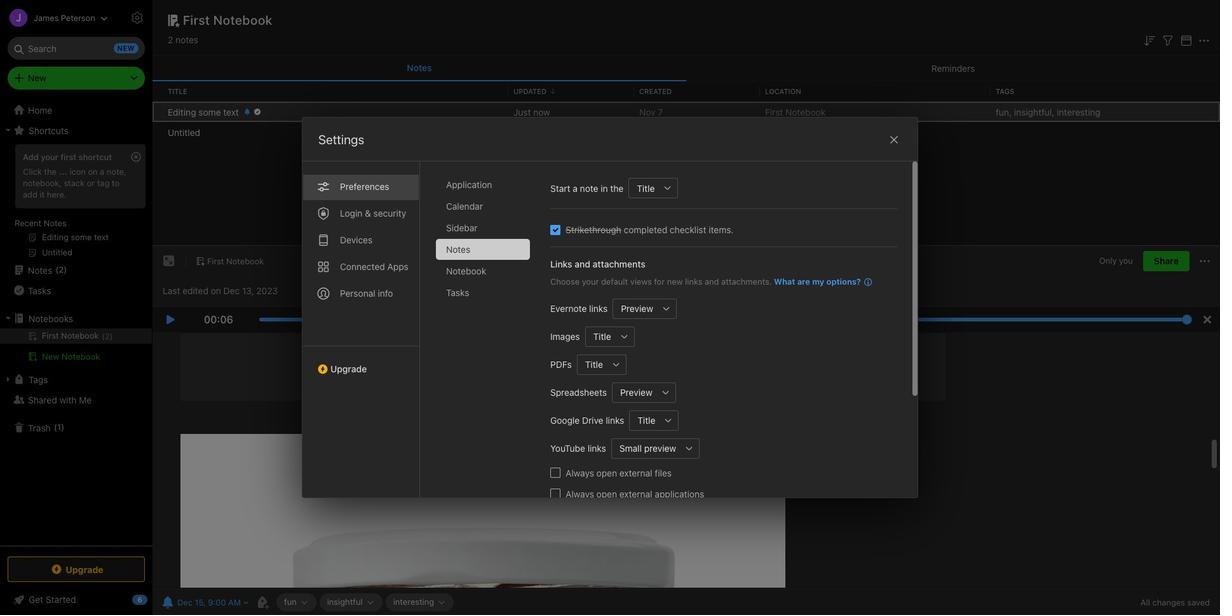 Task type: locate. For each thing, give the bounding box(es) containing it.
cell inside tree
[[0, 329, 152, 344]]

0 horizontal spatial your
[[41, 152, 58, 162]]

notes inside button
[[407, 62, 432, 73]]

2023
[[256, 285, 278, 296]]

start
[[550, 183, 571, 194]]

open down the always open external files
[[597, 489, 617, 499]]

1 vertical spatial (
[[54, 422, 57, 432]]

0 horizontal spatial upgrade button
[[8, 557, 145, 582]]

the left the '...' at the left top of the page
[[44, 167, 57, 177]]

tab list containing preferences
[[303, 161, 420, 498]]

1 vertical spatial interesting
[[393, 597, 434, 607]]

title button right pdfs at the bottom of the page
[[577, 354, 606, 375]]

1 vertical spatial new
[[42, 352, 59, 362]]

notebooks link
[[0, 308, 152, 329]]

0 vertical spatial on
[[88, 167, 98, 177]]

shared with me
[[28, 394, 92, 405]]

1 horizontal spatial upgrade
[[331, 364, 367, 374]]

1 vertical spatial on
[[211, 285, 221, 296]]

google drive links
[[550, 415, 624, 426]]

new inside button
[[42, 352, 59, 362]]

to
[[112, 178, 120, 188]]

0 vertical spatial preview
[[621, 303, 653, 314]]

Always open external files checkbox
[[550, 468, 561, 478]]

your down links and attachments
[[582, 277, 599, 287]]

group containing add your first shortcut
[[0, 140, 152, 265]]

settings
[[160, 12, 193, 22], [318, 132, 364, 147]]

0 horizontal spatial settings
[[160, 12, 193, 22]]

always right always open external files option
[[566, 468, 594, 478]]

tasks inside tasks button
[[28, 285, 51, 296]]

first inside row group
[[765, 106, 783, 117]]

dec
[[224, 285, 240, 296]]

always for always open external files
[[566, 468, 594, 478]]

0 vertical spatial always
[[566, 468, 594, 478]]

0 vertical spatial a
[[100, 167, 104, 177]]

preview button for spreadsheets
[[612, 382, 656, 403]]

Choose default view option for YouTube links field
[[611, 438, 700, 459]]

( up tasks button
[[55, 265, 59, 275]]

1 vertical spatial first
[[765, 106, 783, 117]]

on inside icon on a note, notebook, stack or tag to add it here.
[[88, 167, 98, 177]]

your inside tree
[[41, 152, 58, 162]]

notes inside tab
[[446, 244, 471, 255]]

00:06
[[204, 314, 233, 326]]

links
[[550, 259, 572, 270]]

tree
[[0, 100, 153, 545]]

preview button up choose default view option for google drive links field
[[612, 382, 656, 403]]

first
[[61, 152, 76, 162]]

1 vertical spatial a
[[573, 183, 578, 194]]

0 vertical spatial upgrade
[[331, 364, 367, 374]]

first up last edited on dec 13, 2023
[[207, 256, 224, 266]]

always
[[566, 468, 594, 478], [566, 489, 594, 499]]

external down the always open external files
[[620, 489, 653, 499]]

None search field
[[17, 37, 136, 60]]

notes tab
[[436, 239, 530, 260]]

your for first
[[41, 152, 58, 162]]

text
[[223, 106, 239, 117]]

) up tasks button
[[64, 265, 67, 275]]

recent
[[15, 218, 42, 228]]

application tab
[[436, 174, 530, 195]]

0 vertical spatial open
[[597, 468, 617, 478]]

0 vertical spatial 2
[[168, 34, 173, 45]]

last edited on dec 13, 2023
[[163, 285, 278, 296]]

notes
[[407, 62, 432, 73], [44, 218, 67, 228], [446, 244, 471, 255], [28, 265, 52, 276]]

settings up preferences
[[318, 132, 364, 147]]

open for always open external applications
[[597, 489, 617, 499]]

0 horizontal spatial a
[[100, 167, 104, 177]]

notebook inside group
[[62, 352, 100, 362]]

youtube links
[[550, 443, 606, 454]]

external for applications
[[620, 489, 653, 499]]

on
[[88, 167, 98, 177], [211, 285, 221, 296]]

cell
[[0, 329, 152, 344]]

links right drive
[[606, 415, 624, 426]]

first notebook up dec
[[207, 256, 264, 266]]

shared with me link
[[0, 390, 152, 410]]

1 vertical spatial always
[[566, 489, 594, 499]]

title right in
[[637, 183, 655, 194]]

my
[[813, 277, 825, 287]]

apps
[[388, 261, 409, 272]]

7
[[658, 106, 663, 117]]

start a note in the
[[550, 183, 624, 194]]

0 horizontal spatial on
[[88, 167, 98, 177]]

external
[[620, 468, 653, 478], [620, 489, 653, 499]]

google
[[550, 415, 580, 426]]

your
[[41, 152, 58, 162], [582, 277, 599, 287]]

your up "click the ..."
[[41, 152, 58, 162]]

tasks down notes ( 2 )
[[28, 285, 51, 296]]

0 horizontal spatial upgrade
[[66, 564, 103, 575]]

created
[[639, 87, 672, 95]]

always right the always open external applications option
[[566, 489, 594, 499]]

group
[[0, 140, 152, 265]]

1 horizontal spatial on
[[211, 285, 221, 296]]

interesting
[[1057, 106, 1101, 117], [393, 597, 434, 607]]

what
[[774, 277, 795, 287]]

in
[[601, 183, 608, 194]]

Note Editor text field
[[153, 333, 1220, 589]]

now
[[533, 106, 550, 117]]

tree containing home
[[0, 100, 153, 545]]

tasks
[[28, 285, 51, 296], [446, 287, 469, 298]]

title up small preview 'button'
[[638, 415, 656, 426]]

expand notebooks image
[[3, 313, 13, 324]]

2 vertical spatial first notebook
[[207, 256, 264, 266]]

1 always from the top
[[566, 468, 594, 478]]

notebook inside "note window" element
[[226, 256, 264, 266]]

spreadsheets
[[550, 387, 607, 398]]

settings up 2 notes
[[160, 12, 193, 22]]

pdfs
[[550, 359, 572, 370]]

1 vertical spatial external
[[620, 489, 653, 499]]

login & security
[[340, 208, 406, 219]]

0 vertical spatial interesting
[[1057, 106, 1101, 117]]

2 vertical spatial first
[[207, 256, 224, 266]]

notebook tab
[[436, 261, 530, 282]]

) for notes
[[64, 265, 67, 275]]

tag
[[97, 178, 110, 188]]

the
[[44, 167, 57, 177], [610, 183, 624, 194]]

settings tooltip
[[141, 5, 203, 30]]

upgrade button
[[303, 346, 420, 379], [8, 557, 145, 582]]

title up spreadsheets
[[585, 359, 603, 370]]

first down location
[[765, 106, 783, 117]]

stack
[[64, 178, 85, 188]]

always open external files
[[566, 468, 672, 478]]

notebook,
[[23, 178, 62, 188]]

editing some text
[[168, 106, 239, 117]]

1 vertical spatial )
[[61, 422, 64, 432]]

new up home
[[28, 72, 46, 83]]

0 vertical spatial and
[[575, 259, 590, 270]]

sidebar
[[446, 222, 478, 233]]

expand tags image
[[3, 374, 13, 385]]

1 vertical spatial preview button
[[612, 382, 656, 403]]

tasks tab
[[436, 282, 530, 303]]

personal
[[340, 288, 375, 299]]

upgrade for the bottom upgrade popup button
[[66, 564, 103, 575]]

1 horizontal spatial a
[[573, 183, 578, 194]]

title button down preview field
[[630, 410, 659, 431]]

external up the "always open external applications"
[[620, 468, 653, 478]]

notebook
[[213, 13, 273, 27], [786, 106, 826, 117], [226, 256, 264, 266], [446, 266, 486, 277], [62, 352, 100, 362]]

info
[[378, 288, 393, 299]]

the right in
[[610, 183, 624, 194]]

on left dec
[[211, 285, 221, 296]]

1 horizontal spatial the
[[610, 183, 624, 194]]

personal info
[[340, 288, 393, 299]]

title for google drive links
[[638, 415, 656, 426]]

new up tags button
[[42, 352, 59, 362]]

0 vertical spatial new
[[28, 72, 46, 83]]

1 vertical spatial tags
[[29, 374, 48, 385]]

fun,
[[996, 106, 1012, 117]]

1 vertical spatial settings
[[318, 132, 364, 147]]

choose your default views for new links and attachments.
[[550, 277, 772, 287]]

title
[[168, 87, 187, 95], [637, 183, 655, 194], [593, 331, 611, 342], [585, 359, 603, 370], [638, 415, 656, 426]]

1 horizontal spatial tasks
[[446, 287, 469, 298]]

insightful
[[327, 597, 363, 607]]

tab list
[[153, 56, 1220, 81], [303, 161, 420, 498], [436, 174, 540, 498]]

tags up fun,
[[996, 87, 1015, 95]]

1 vertical spatial and
[[705, 277, 719, 287]]

0 vertical spatial settings
[[160, 12, 193, 22]]

a up tag
[[100, 167, 104, 177]]

) right the trash
[[61, 422, 64, 432]]

1 external from the top
[[620, 468, 653, 478]]

first up notes
[[183, 13, 210, 27]]

reminders button
[[687, 56, 1220, 81]]

0 vertical spatial the
[[44, 167, 57, 177]]

1 vertical spatial upgrade
[[66, 564, 103, 575]]

1 horizontal spatial interesting
[[1057, 106, 1101, 117]]

drive
[[582, 415, 604, 426]]

tags inside button
[[29, 374, 48, 385]]

links and attachments
[[550, 259, 646, 270]]

links right the evernote
[[589, 303, 608, 314]]

0 vertical spatial )
[[64, 265, 67, 275]]

2 left notes
[[168, 34, 173, 45]]

interesting right insightful 'button'
[[393, 597, 434, 607]]

0 horizontal spatial interesting
[[393, 597, 434, 607]]

title button up title field
[[585, 326, 614, 347]]

first inside first notebook button
[[207, 256, 224, 266]]

title button right in
[[629, 178, 658, 198]]

) inside trash ( 1 )
[[61, 422, 64, 432]]

and left attachments.
[[705, 277, 719, 287]]

0 horizontal spatial tasks
[[28, 285, 51, 296]]

0 vertical spatial (
[[55, 265, 59, 275]]

first notebook down location
[[765, 106, 826, 117]]

last
[[163, 285, 180, 296]]

2 external from the top
[[620, 489, 653, 499]]

title inside choose default view option for google drive links field
[[638, 415, 656, 426]]

0 vertical spatial external
[[620, 468, 653, 478]]

here.
[[47, 189, 66, 199]]

interesting right 'insightful,'
[[1057, 106, 1101, 117]]

2
[[168, 34, 173, 45], [59, 265, 64, 275]]

open
[[597, 468, 617, 478], [597, 489, 617, 499]]

Choose default view option for Images field
[[585, 326, 635, 347]]

note window element
[[153, 246, 1220, 615]]

1 vertical spatial preview
[[620, 387, 653, 398]]

preview inside 'choose default view option for evernote links' field
[[621, 303, 653, 314]]

2 open from the top
[[597, 489, 617, 499]]

trash ( 1 )
[[28, 422, 64, 433]]

1 horizontal spatial settings
[[318, 132, 364, 147]]

0 vertical spatial preview button
[[613, 298, 657, 319]]

0 horizontal spatial tags
[[29, 374, 48, 385]]

1 vertical spatial 2
[[59, 265, 64, 275]]

2 always from the top
[[566, 489, 594, 499]]

preview up choose default view option for google drive links field
[[620, 387, 653, 398]]

tab list containing notes
[[153, 56, 1220, 81]]

Select2186 checkbox
[[550, 225, 561, 235]]

tasks down notebook tab
[[446, 287, 469, 298]]

1 horizontal spatial upgrade button
[[303, 346, 420, 379]]

open up the "always open external applications"
[[597, 468, 617, 478]]

title for images
[[593, 331, 611, 342]]

preview button down "views"
[[613, 298, 657, 319]]

options?
[[827, 277, 861, 287]]

0 horizontal spatial and
[[575, 259, 590, 270]]

new inside popup button
[[28, 72, 46, 83]]

( right the trash
[[54, 422, 57, 432]]

preview
[[621, 303, 653, 314], [620, 387, 653, 398]]

1 horizontal spatial your
[[582, 277, 599, 287]]

tags up shared
[[29, 374, 48, 385]]

preview down "views"
[[621, 303, 653, 314]]

) inside notes ( 2 )
[[64, 265, 67, 275]]

links right "new"
[[685, 277, 703, 287]]

tasks button
[[0, 280, 152, 301]]

title up title field
[[593, 331, 611, 342]]

1 horizontal spatial 2
[[168, 34, 173, 45]]

0 vertical spatial your
[[41, 152, 58, 162]]

attachments.
[[722, 277, 772, 287]]

preview inside field
[[620, 387, 653, 398]]

tags
[[996, 87, 1015, 95], [29, 374, 48, 385]]

preview button for evernote links
[[613, 298, 657, 319]]

first notebook up notes
[[183, 13, 273, 27]]

and right links
[[575, 259, 590, 270]]

open for always open external files
[[597, 468, 617, 478]]

( inside trash ( 1 )
[[54, 422, 57, 432]]

all changes saved
[[1141, 598, 1210, 608]]

fun
[[284, 597, 297, 607]]

on up or
[[88, 167, 98, 177]]

0 horizontal spatial 2
[[59, 265, 64, 275]]

)
[[64, 265, 67, 275], [61, 422, 64, 432]]

1 vertical spatial your
[[582, 277, 599, 287]]

sidebar tab
[[436, 217, 530, 238]]

add
[[23, 189, 37, 199]]

all
[[1141, 598, 1151, 608]]

reminders
[[932, 63, 975, 73]]

attachments
[[593, 259, 646, 270]]

row group
[[153, 102, 1220, 142]]

tasks inside tasks tab
[[446, 287, 469, 298]]

click
[[23, 167, 42, 177]]

calendar tab
[[436, 196, 530, 217]]

external for files
[[620, 468, 653, 478]]

a left note
[[573, 183, 578, 194]]

1 vertical spatial open
[[597, 489, 617, 499]]

preferences
[[340, 181, 389, 192]]

( inside notes ( 2 )
[[55, 265, 59, 275]]

1 open from the top
[[597, 468, 617, 478]]

0 vertical spatial tags
[[996, 87, 1015, 95]]

) for trash
[[61, 422, 64, 432]]

2 inside notes ( 2 )
[[59, 265, 64, 275]]

1 horizontal spatial and
[[705, 277, 719, 287]]

upgrade for the topmost upgrade popup button
[[331, 364, 367, 374]]

1 vertical spatial upgrade button
[[8, 557, 145, 582]]

title up the editing
[[168, 87, 187, 95]]

tab list containing application
[[436, 174, 540, 498]]

2 up tasks button
[[59, 265, 64, 275]]

insightful,
[[1014, 106, 1055, 117]]

title button
[[629, 178, 658, 198], [585, 326, 614, 347], [577, 354, 606, 375], [630, 410, 659, 431]]



Task type: describe. For each thing, give the bounding box(es) containing it.
notebooks
[[29, 313, 73, 324]]

evernote links
[[550, 303, 608, 314]]

first notebook button
[[191, 252, 268, 270]]

evernote
[[550, 303, 587, 314]]

tab list for start a note in the
[[436, 174, 540, 498]]

interesting inside button
[[393, 597, 434, 607]]

notes
[[175, 34, 198, 45]]

Choose default view option for Spreadsheets field
[[612, 382, 676, 403]]

new for new
[[28, 72, 46, 83]]

fun, insightful, interesting
[[996, 106, 1101, 117]]

0 vertical spatial first notebook
[[183, 13, 273, 27]]

icon
[[70, 167, 86, 177]]

( for trash
[[54, 422, 57, 432]]

or
[[87, 178, 95, 188]]

notes ( 2 )
[[28, 265, 67, 276]]

your for default
[[582, 277, 599, 287]]

strikethrough
[[566, 224, 622, 235]]

location
[[765, 87, 801, 95]]

settings inside tooltip
[[160, 12, 193, 22]]

add tag image
[[255, 595, 270, 610]]

first notebook inside first notebook button
[[207, 256, 264, 266]]

Search text field
[[17, 37, 136, 60]]

Choose default view option for PDFs field
[[577, 354, 627, 375]]

insightful button
[[320, 594, 382, 612]]

note
[[580, 183, 598, 194]]

what are my options?
[[774, 277, 861, 287]]

shortcut
[[79, 152, 112, 162]]

are
[[798, 277, 810, 287]]

untitled
[[168, 127, 200, 138]]

me
[[79, 394, 92, 405]]

new button
[[8, 67, 145, 90]]

2 notes
[[168, 34, 198, 45]]

tab list for application
[[303, 161, 420, 498]]

&
[[365, 208, 371, 219]]

expand note image
[[161, 254, 177, 269]]

( for notes
[[55, 265, 59, 275]]

group inside tree
[[0, 140, 152, 265]]

share
[[1154, 256, 1179, 266]]

add
[[23, 152, 39, 162]]

fun button
[[277, 594, 316, 612]]

trash
[[28, 422, 51, 433]]

applications
[[655, 489, 704, 499]]

0 vertical spatial upgrade button
[[303, 346, 420, 379]]

security
[[374, 208, 406, 219]]

1 vertical spatial first notebook
[[765, 106, 826, 117]]

views
[[630, 277, 652, 287]]

for
[[654, 277, 665, 287]]

small preview
[[620, 443, 676, 454]]

nov 7
[[639, 106, 663, 117]]

shared
[[28, 394, 57, 405]]

always open external applications
[[566, 489, 704, 499]]

note,
[[107, 167, 126, 177]]

untitled button
[[153, 122, 1220, 142]]

always for always open external applications
[[566, 489, 594, 499]]

new for new notebook
[[42, 352, 59, 362]]

on inside "note window" element
[[211, 285, 221, 296]]

title for start a note in the
[[637, 183, 655, 194]]

links down drive
[[588, 443, 606, 454]]

edited
[[183, 285, 208, 296]]

home link
[[0, 100, 153, 120]]

nov
[[639, 106, 656, 117]]

with
[[59, 394, 77, 405]]

Choose default view option for Evernote links field
[[613, 298, 677, 319]]

shortcuts button
[[0, 120, 152, 140]]

home
[[28, 105, 52, 115]]

close image
[[887, 132, 902, 147]]

strikethrough completed checklist items.
[[566, 224, 734, 235]]

notes inside notes ( 2 )
[[28, 265, 52, 276]]

only
[[1100, 256, 1117, 266]]

13,
[[242, 285, 254, 296]]

completed
[[624, 224, 668, 235]]

title button for images
[[585, 326, 614, 347]]

small
[[620, 443, 642, 454]]

share button
[[1144, 251, 1190, 272]]

1 horizontal spatial tags
[[996, 87, 1015, 95]]

row group containing editing some text
[[153, 102, 1220, 142]]

title button for google drive links
[[630, 410, 659, 431]]

preview for evernote links
[[621, 303, 653, 314]]

changes
[[1153, 598, 1185, 608]]

new notebook
[[42, 352, 100, 362]]

interesting button
[[386, 594, 454, 612]]

title button for pdfs
[[577, 354, 606, 375]]

connected apps
[[340, 261, 409, 272]]

...
[[59, 167, 67, 177]]

title for pdfs
[[585, 359, 603, 370]]

calendar
[[446, 201, 483, 212]]

login
[[340, 208, 363, 219]]

Start a new note in the body or title. field
[[629, 178, 678, 198]]

notebook inside row group
[[786, 106, 826, 117]]

1 vertical spatial the
[[610, 183, 624, 194]]

Always open external applications checkbox
[[550, 489, 561, 499]]

just
[[514, 106, 531, 117]]

checklist
[[670, 224, 707, 235]]

new notebook group
[[0, 329, 152, 369]]

images
[[550, 331, 580, 342]]

0 vertical spatial first
[[183, 13, 210, 27]]

title button for start a note in the
[[629, 178, 658, 198]]

preview for spreadsheets
[[620, 387, 653, 398]]

updated
[[514, 87, 547, 95]]

choose
[[550, 277, 580, 287]]

preview
[[644, 443, 676, 454]]

a inside icon on a note, notebook, stack or tag to add it here.
[[100, 167, 104, 177]]

only you
[[1100, 256, 1133, 266]]

tags button
[[0, 369, 152, 390]]

connected
[[340, 261, 385, 272]]

settings image
[[130, 10, 145, 25]]

Choose default view option for Google Drive links field
[[630, 410, 679, 431]]

default
[[601, 277, 628, 287]]

application
[[446, 179, 492, 190]]

icon on a note, notebook, stack or tag to add it here.
[[23, 167, 126, 199]]

devices
[[340, 235, 373, 245]]

notebook inside tab
[[446, 266, 486, 277]]

notes button
[[153, 56, 687, 81]]

0 horizontal spatial the
[[44, 167, 57, 177]]

1
[[57, 422, 61, 432]]



Task type: vqa. For each thing, say whether or not it's contained in the screenshot.


